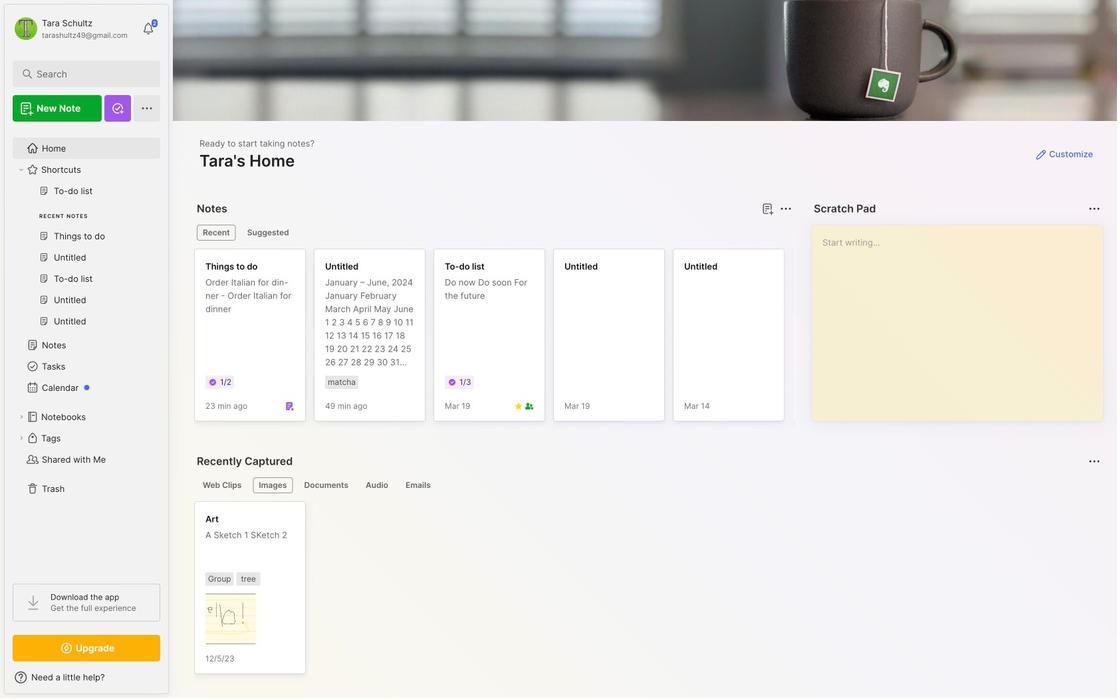 Task type: describe. For each thing, give the bounding box(es) containing it.
Search text field
[[37, 68, 143, 80]]

WHAT'S NEW field
[[5, 667, 168, 688]]

thumbnail image
[[206, 594, 256, 644]]

tree inside main element
[[5, 130, 168, 572]]

expand tags image
[[17, 434, 25, 442]]

Start writing… text field
[[823, 225, 1103, 410]]

2 tab list from the top
[[197, 478, 1099, 494]]

1 horizontal spatial more actions image
[[1087, 454, 1103, 470]]

main element
[[0, 0, 173, 698]]

more actions image
[[1087, 201, 1103, 217]]

expand notebooks image
[[17, 413, 25, 421]]

group inside main element
[[13, 180, 160, 340]]

1 tab list from the top
[[197, 225, 790, 241]]



Task type: locate. For each thing, give the bounding box(es) containing it.
0 vertical spatial more actions image
[[778, 201, 794, 217]]

0 vertical spatial tab list
[[197, 225, 790, 241]]

tab
[[197, 225, 236, 241], [241, 225, 295, 241], [197, 478, 248, 494], [253, 478, 293, 494], [298, 478, 354, 494], [360, 478, 394, 494], [400, 478, 437, 494]]

tab list
[[197, 225, 790, 241], [197, 478, 1099, 494]]

none search field inside main element
[[37, 66, 143, 82]]

1 vertical spatial more actions image
[[1087, 454, 1103, 470]]

row group
[[194, 249, 1117, 430]]

click to collapse image
[[168, 674, 178, 690]]

tree
[[5, 130, 168, 572]]

more actions image
[[778, 201, 794, 217], [1087, 454, 1103, 470]]

More actions field
[[777, 200, 795, 218], [1085, 200, 1104, 218], [1085, 452, 1104, 471]]

1 vertical spatial tab list
[[197, 478, 1099, 494]]

0 horizontal spatial more actions image
[[778, 201, 794, 217]]

None search field
[[37, 66, 143, 82]]

group
[[13, 180, 160, 340]]

Account field
[[13, 15, 128, 42]]



Task type: vqa. For each thing, say whether or not it's contained in the screenshot.
Background image
no



